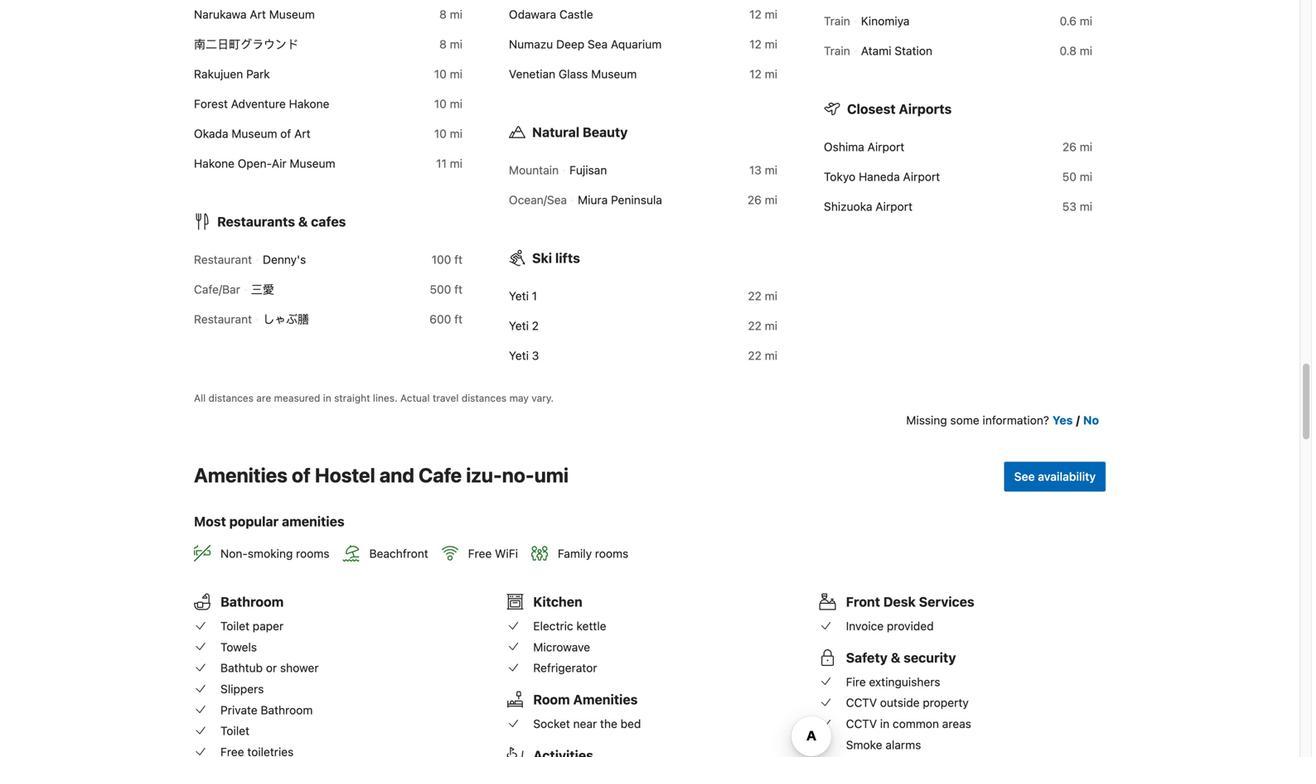Task type: vqa. For each thing, say whether or not it's contained in the screenshot.
Desk
yes



Task type: locate. For each thing, give the bounding box(es) containing it.
0 vertical spatial 12 mi
[[750, 7, 778, 21]]

1 horizontal spatial &
[[891, 650, 901, 666]]

shower
[[280, 662, 319, 675]]

non-smoking rooms
[[221, 547, 330, 561]]

in
[[323, 393, 331, 404], [880, 718, 890, 731]]

private
[[221, 704, 258, 717]]

2 vertical spatial 10
[[434, 127, 447, 140]]

areas
[[942, 718, 972, 731]]

1 22 from the top
[[748, 289, 762, 303]]

0.8 mi
[[1060, 44, 1093, 58]]

3 10 from the top
[[434, 127, 447, 140]]

1 8 from the top
[[439, 7, 447, 21]]

22
[[748, 289, 762, 303], [748, 319, 762, 333], [748, 349, 762, 363]]

2 22 mi from the top
[[748, 319, 778, 333]]

0 horizontal spatial in
[[323, 393, 331, 404]]

slippers
[[221, 683, 264, 696]]

airport for shizuoka airport
[[876, 200, 913, 213]]

10 mi for hakone
[[434, 97, 463, 111]]

0 vertical spatial train
[[824, 14, 850, 28]]

ft
[[454, 253, 463, 266], [454, 283, 463, 296], [454, 312, 463, 326]]

& for restaurants
[[298, 214, 308, 230]]

rakujuen park
[[194, 67, 270, 81]]

2 8 mi from the top
[[439, 37, 463, 51]]

may
[[510, 393, 529, 404]]

glass
[[559, 67, 588, 81]]

8 mi left odawara
[[439, 7, 463, 21]]

1 vertical spatial 8
[[439, 37, 447, 51]]

1 vertical spatial yeti
[[509, 319, 529, 333]]

0 horizontal spatial amenities
[[194, 464, 288, 487]]

ft right 100
[[454, 253, 463, 266]]

ft right 500 at the left top of page
[[454, 283, 463, 296]]

1 vertical spatial 22
[[748, 319, 762, 333]]

0 vertical spatial 22 mi
[[748, 289, 778, 303]]

provided
[[887, 620, 934, 633]]

mi for venetian glass museum
[[765, 67, 778, 81]]

yeti for yeti 3
[[509, 349, 529, 363]]

8 mi left numazu
[[439, 37, 463, 51]]

0 vertical spatial 12
[[750, 7, 762, 21]]

3 22 from the top
[[748, 349, 762, 363]]

2 vertical spatial 12 mi
[[750, 67, 778, 81]]

train for kinomiya
[[824, 14, 850, 28]]

hakone
[[289, 97, 330, 111], [194, 157, 235, 170]]

refrigerator
[[533, 662, 597, 675]]

services
[[919, 595, 975, 610]]

1 12 mi from the top
[[750, 7, 778, 21]]

0 horizontal spatial rooms
[[296, 547, 330, 561]]

toilet up towels
[[221, 620, 250, 633]]

train left atami
[[824, 44, 850, 58]]

1 vertical spatial restaurant
[[194, 312, 252, 326]]

10 for hakone
[[434, 97, 447, 111]]

2 vertical spatial 12
[[750, 67, 762, 81]]

bathtub or shower
[[221, 662, 319, 675]]

0 vertical spatial 22
[[748, 289, 762, 303]]

yeti for yeti 1
[[509, 289, 529, 303]]

in left straight
[[323, 393, 331, 404]]

distances left the may
[[462, 393, 507, 404]]

1 vertical spatial 12 mi
[[750, 37, 778, 51]]

1 ft from the top
[[454, 253, 463, 266]]

bed
[[621, 718, 641, 731]]

rooms down amenities
[[296, 547, 330, 561]]

2 vertical spatial 10 mi
[[434, 127, 463, 140]]

castle
[[560, 7, 593, 21]]

12 for sea
[[750, 37, 762, 51]]

art up 南二日町グラウンド
[[250, 7, 266, 21]]

1 vertical spatial 10
[[434, 97, 447, 111]]

odawara
[[509, 7, 556, 21]]

1 vertical spatial 26
[[748, 193, 762, 207]]

rooms right family
[[595, 547, 629, 561]]

mi for oshima airport
[[1080, 140, 1093, 154]]

1 horizontal spatial art
[[294, 127, 311, 140]]

0 vertical spatial 10 mi
[[434, 67, 463, 81]]

fujisan
[[570, 163, 607, 177]]

kinomiya
[[861, 14, 910, 28]]

1 vertical spatial 8 mi
[[439, 37, 463, 51]]

26
[[1063, 140, 1077, 154], [748, 193, 762, 207]]

2 ft from the top
[[454, 283, 463, 296]]

mi for okada museum of art
[[450, 127, 463, 140]]

information?
[[983, 414, 1049, 427]]

26 mi up 50 mi
[[1063, 140, 1093, 154]]

3 ft from the top
[[454, 312, 463, 326]]

10 for of
[[434, 127, 447, 140]]

2 vertical spatial airport
[[876, 200, 913, 213]]

air
[[272, 157, 287, 170]]

bathroom
[[221, 595, 284, 610], [261, 704, 313, 717]]

1 horizontal spatial distances
[[462, 393, 507, 404]]

train left kinomiya
[[824, 14, 850, 28]]

2 train from the top
[[824, 44, 850, 58]]

ft for 100 ft
[[454, 253, 463, 266]]

26 up 50
[[1063, 140, 1077, 154]]

1 yeti from the top
[[509, 289, 529, 303]]

1 8 mi from the top
[[439, 7, 463, 21]]

22 mi for yeti 3
[[748, 349, 778, 363]]

0 vertical spatial 8
[[439, 7, 447, 21]]

cafes
[[311, 214, 346, 230]]

airport right haneda
[[903, 170, 940, 184]]

1 vertical spatial cctv
[[846, 718, 877, 731]]

mi for forest adventure hakone
[[450, 97, 463, 111]]

non-
[[221, 547, 248, 561]]

cctv up smoke
[[846, 718, 877, 731]]

yeti left 3
[[509, 349, 529, 363]]

0 vertical spatial of
[[280, 127, 291, 140]]

natural
[[532, 124, 580, 140]]

tokyo
[[824, 170, 856, 184]]

2 vertical spatial yeti
[[509, 349, 529, 363]]

toilet down private
[[221, 725, 250, 738]]

1 10 mi from the top
[[434, 67, 463, 81]]

0 vertical spatial cctv
[[846, 697, 877, 710]]

0 vertical spatial restaurant
[[194, 253, 252, 266]]

airport up tokyo haneda airport
[[868, 140, 905, 154]]

bathroom down the shower
[[261, 704, 313, 717]]

1 toilet from the top
[[221, 620, 250, 633]]

restaurants
[[217, 214, 295, 230]]

art up hakone open-air museum
[[294, 127, 311, 140]]

2 12 from the top
[[750, 37, 762, 51]]

3 10 mi from the top
[[434, 127, 463, 140]]

& for safety
[[891, 650, 901, 666]]

ski
[[532, 250, 552, 266]]

0 vertical spatial 10
[[434, 67, 447, 81]]

2 yeti from the top
[[509, 319, 529, 333]]

yeti 2
[[509, 319, 539, 333]]

1 vertical spatial ft
[[454, 283, 463, 296]]

bathroom up toilet paper
[[221, 595, 284, 610]]

measured
[[274, 393, 320, 404]]

deep
[[556, 37, 585, 51]]

0 vertical spatial art
[[250, 7, 266, 21]]

0 vertical spatial 26
[[1063, 140, 1077, 154]]

8 for narukawa art museum
[[439, 7, 447, 21]]

1 horizontal spatial 26 mi
[[1063, 140, 1093, 154]]

in up smoke alarms
[[880, 718, 890, 731]]

1 vertical spatial train
[[824, 44, 850, 58]]

yeti left 1
[[509, 289, 529, 303]]

1 horizontal spatial rooms
[[595, 547, 629, 561]]

2 vertical spatial ft
[[454, 312, 463, 326]]

2 vertical spatial 22 mi
[[748, 349, 778, 363]]

2 10 mi from the top
[[434, 97, 463, 111]]

family
[[558, 547, 592, 561]]

airport down tokyo haneda airport
[[876, 200, 913, 213]]

museum down the sea
[[591, 67, 637, 81]]

art
[[250, 7, 266, 21], [294, 127, 311, 140]]

invoice provided
[[846, 620, 934, 633]]

hakone right adventure
[[289, 97, 330, 111]]

no-
[[502, 464, 535, 487]]

mi for shizuoka airport
[[1080, 200, 1093, 213]]

distances right all
[[209, 393, 254, 404]]

1 vertical spatial 22 mi
[[748, 319, 778, 333]]

mi for hakone open-air museum
[[450, 157, 463, 170]]

amenities up the
[[573, 692, 638, 708]]

& left the cafes on the top of page
[[298, 214, 308, 230]]

cctv in common areas
[[846, 718, 972, 731]]

1 restaurant from the top
[[194, 253, 252, 266]]

mi for narukawa art museum
[[450, 7, 463, 21]]

0 vertical spatial &
[[298, 214, 308, 230]]

2 toilet from the top
[[221, 725, 250, 738]]

0 vertical spatial toilet
[[221, 620, 250, 633]]

12 mi
[[750, 7, 778, 21], [750, 37, 778, 51], [750, 67, 778, 81]]

0 vertical spatial hakone
[[289, 97, 330, 111]]

outside
[[880, 697, 920, 710]]

2 vertical spatial 22
[[748, 349, 762, 363]]

0 vertical spatial airport
[[868, 140, 905, 154]]

near
[[573, 718, 597, 731]]

of up the air
[[280, 127, 291, 140]]

1 cctv from the top
[[846, 697, 877, 710]]

open-
[[238, 157, 272, 170]]

0 horizontal spatial distances
[[209, 393, 254, 404]]

restaurant down cafe/bar at the left of the page
[[194, 312, 252, 326]]

cctv
[[846, 697, 877, 710], [846, 718, 877, 731]]

ft for 500 ft
[[454, 283, 463, 296]]

1 horizontal spatial hakone
[[289, 97, 330, 111]]

1 22 mi from the top
[[748, 289, 778, 303]]

restaurant for denny's
[[194, 253, 252, 266]]

1 horizontal spatial in
[[880, 718, 890, 731]]

restaurant
[[194, 253, 252, 266], [194, 312, 252, 326]]

1 vertical spatial airport
[[903, 170, 940, 184]]

3 22 mi from the top
[[748, 349, 778, 363]]

1 horizontal spatial amenities
[[573, 692, 638, 708]]

1 train from the top
[[824, 14, 850, 28]]

forest adventure hakone
[[194, 97, 330, 111]]

free wifi
[[468, 547, 518, 561]]

miura peninsula
[[578, 193, 662, 207]]

3 12 from the top
[[750, 67, 762, 81]]

park
[[246, 67, 270, 81]]

2 10 from the top
[[434, 97, 447, 111]]

okada museum of art
[[194, 127, 311, 140]]

yeti left 2
[[509, 319, 529, 333]]

26 down 13
[[748, 193, 762, 207]]

26 mi down 13 mi
[[748, 193, 778, 207]]

2 8 from the top
[[439, 37, 447, 51]]

0 horizontal spatial art
[[250, 7, 266, 21]]

restaurant for しゃぶ膳
[[194, 312, 252, 326]]

0.6
[[1060, 14, 1077, 28]]

sea
[[588, 37, 608, 51]]

toilet paper
[[221, 620, 284, 633]]

2 restaurant from the top
[[194, 312, 252, 326]]

hakone open-air museum
[[194, 157, 335, 170]]

1 vertical spatial 10 mi
[[434, 97, 463, 111]]

0 horizontal spatial &
[[298, 214, 308, 230]]

museum right the air
[[290, 157, 335, 170]]

3 yeti from the top
[[509, 349, 529, 363]]

1 vertical spatial hakone
[[194, 157, 235, 170]]

bathtub
[[221, 662, 263, 675]]

1 vertical spatial 12
[[750, 37, 762, 51]]

wifi
[[495, 547, 518, 561]]

2 cctv from the top
[[846, 718, 877, 731]]

hakone down okada
[[194, 157, 235, 170]]

1 vertical spatial 26 mi
[[748, 193, 778, 207]]

0 vertical spatial 8 mi
[[439, 7, 463, 21]]

socket
[[533, 718, 570, 731]]

0 vertical spatial amenities
[[194, 464, 288, 487]]

or
[[266, 662, 277, 675]]

600 ft
[[430, 312, 463, 326]]

shizuoka
[[824, 200, 873, 213]]

0 vertical spatial ft
[[454, 253, 463, 266]]

0 vertical spatial yeti
[[509, 289, 529, 303]]

natural beauty
[[532, 124, 628, 140]]

3 12 mi from the top
[[750, 67, 778, 81]]

cctv down the fire
[[846, 697, 877, 710]]

all distances are measured in straight lines. actual travel distances may vary.
[[194, 393, 554, 404]]

fire
[[846, 676, 866, 689]]

mi for numazu deep sea aquarium
[[765, 37, 778, 51]]

restaurant up cafe/bar at the left of the page
[[194, 253, 252, 266]]

1 vertical spatial toilet
[[221, 725, 250, 738]]

yeti
[[509, 289, 529, 303], [509, 319, 529, 333], [509, 349, 529, 363]]

2 22 from the top
[[748, 319, 762, 333]]

2 12 mi from the top
[[750, 37, 778, 51]]

mi for odawara castle
[[765, 7, 778, 21]]

3
[[532, 349, 539, 363]]

1 distances from the left
[[209, 393, 254, 404]]

ft right 600
[[454, 312, 463, 326]]

600
[[430, 312, 451, 326]]

extinguishers
[[869, 676, 941, 689]]

amenities up popular
[[194, 464, 288, 487]]

common
[[893, 718, 939, 731]]

of left hostel
[[292, 464, 311, 487]]

1 vertical spatial &
[[891, 650, 901, 666]]

& up fire extinguishers
[[891, 650, 901, 666]]

0 vertical spatial in
[[323, 393, 331, 404]]

22 for 1
[[748, 289, 762, 303]]

restaurants & cafes
[[217, 214, 346, 230]]

amenities
[[194, 464, 288, 487], [573, 692, 638, 708]]



Task type: describe. For each thing, give the bounding box(es) containing it.
oshima
[[824, 140, 865, 154]]

station
[[895, 44, 933, 58]]

1 rooms from the left
[[296, 547, 330, 561]]

toilet for toilet
[[221, 725, 250, 738]]

50 mi
[[1063, 170, 1093, 184]]

beachfront
[[369, 547, 428, 561]]

popular
[[229, 514, 279, 530]]

closest airports
[[847, 101, 952, 117]]

0.8
[[1060, 44, 1077, 58]]

1 vertical spatial bathroom
[[261, 704, 313, 717]]

mi for yeti 2
[[765, 319, 778, 333]]

availability
[[1038, 470, 1096, 484]]

cafe/bar
[[194, 283, 240, 296]]

no
[[1083, 414, 1099, 427]]

ft for 600 ft
[[454, 312, 463, 326]]

2 rooms from the left
[[595, 547, 629, 561]]

straight
[[334, 393, 370, 404]]

cctv outside property
[[846, 697, 969, 710]]

12 for museum
[[750, 67, 762, 81]]

tokyo haneda airport
[[824, 170, 940, 184]]

amenities of hostel and cafe izu-no-umi
[[194, 464, 569, 487]]

12 mi for sea
[[750, 37, 778, 51]]

mi for yeti 3
[[765, 349, 778, 363]]

see
[[1014, 470, 1035, 484]]

lines.
[[373, 393, 398, 404]]

1 vertical spatial amenities
[[573, 692, 638, 708]]

0 horizontal spatial 26
[[748, 193, 762, 207]]

0 vertical spatial 26 mi
[[1063, 140, 1093, 154]]

socket near the bed
[[533, 718, 641, 731]]

22 mi for yeti 1
[[748, 289, 778, 303]]

forest
[[194, 97, 228, 111]]

2 distances from the left
[[462, 393, 507, 404]]

0 horizontal spatial hakone
[[194, 157, 235, 170]]

see availability
[[1014, 470, 1096, 484]]

12 mi for museum
[[750, 67, 778, 81]]

vary.
[[532, 393, 554, 404]]

50
[[1063, 170, 1077, 184]]

peninsula
[[611, 193, 662, 207]]

南二日町グラウンド
[[194, 37, 298, 51]]

smoking
[[248, 547, 293, 561]]

1 horizontal spatial 26
[[1063, 140, 1077, 154]]

/
[[1076, 414, 1080, 427]]

2
[[532, 319, 539, 333]]

property
[[923, 697, 969, 710]]

53 mi
[[1063, 200, 1093, 213]]

travel
[[433, 393, 459, 404]]

22 for 3
[[748, 349, 762, 363]]

venetian
[[509, 67, 556, 81]]

8 mi for narukawa art museum
[[439, 7, 463, 21]]

cctv for cctv outside property
[[846, 697, 877, 710]]

1 vertical spatial art
[[294, 127, 311, 140]]

room
[[533, 692, 570, 708]]

mi for rakujuen park
[[450, 67, 463, 81]]

front
[[846, 595, 880, 610]]

atami
[[861, 44, 892, 58]]

11
[[436, 157, 447, 170]]

airport for oshima airport
[[868, 140, 905, 154]]

shizuoka airport
[[824, 200, 913, 213]]

1 vertical spatial in
[[880, 718, 890, 731]]

1 10 from the top
[[434, 67, 447, 81]]

missing some information? yes / no
[[906, 414, 1099, 427]]

0 horizontal spatial 26 mi
[[748, 193, 778, 207]]

11 mi
[[436, 157, 463, 170]]

okada
[[194, 127, 228, 140]]

8 mi for 南二日町グラウンド
[[439, 37, 463, 51]]

22 mi for yeti 2
[[748, 319, 778, 333]]

towels
[[221, 641, 257, 654]]

atami station
[[861, 44, 933, 58]]

kettle
[[577, 620, 606, 633]]

desk
[[884, 595, 916, 610]]

umi
[[535, 464, 569, 487]]

the
[[600, 718, 618, 731]]

cafe
[[419, 464, 462, 487]]

numazu
[[509, 37, 553, 51]]

cctv for cctv in common areas
[[846, 718, 877, 731]]

yes
[[1053, 414, 1073, 427]]

are
[[256, 393, 271, 404]]

0 vertical spatial bathroom
[[221, 595, 284, 610]]

500 ft
[[430, 283, 463, 296]]

museum up open-
[[232, 127, 277, 140]]

and
[[380, 464, 414, 487]]

paper
[[253, 620, 284, 633]]

8 for 南二日町グラウンド
[[439, 37, 447, 51]]

yeti for yeti 2
[[509, 319, 529, 333]]

10 mi for of
[[434, 127, 463, 140]]

private bathroom
[[221, 704, 313, 717]]

adventure
[[231, 97, 286, 111]]

electric kettle
[[533, 620, 606, 633]]

see availability button
[[1005, 462, 1106, 492]]

venetian glass museum
[[509, 67, 637, 81]]

mi for 南二日町グラウンド
[[450, 37, 463, 51]]

no button
[[1083, 412, 1099, 429]]

1 12 from the top
[[750, 7, 762, 21]]

miura
[[578, 193, 608, 207]]

alarms
[[886, 739, 921, 752]]

safety & security
[[846, 650, 956, 666]]

denny's
[[263, 253, 306, 266]]

yeti 3
[[509, 349, 539, 363]]

mi for tokyo haneda airport
[[1080, 170, 1093, 184]]

beauty
[[583, 124, 628, 140]]

rakujuen
[[194, 67, 243, 81]]

train for atami station
[[824, 44, 850, 58]]

security
[[904, 650, 956, 666]]

0.6 mi
[[1060, 14, 1093, 28]]

1 vertical spatial of
[[292, 464, 311, 487]]

museum up 南二日町グラウンド
[[269, 7, 315, 21]]

toilet for toilet paper
[[221, 620, 250, 633]]

ski lifts
[[532, 250, 580, 266]]

electric
[[533, 620, 573, 633]]

front desk services
[[846, 595, 975, 610]]

izu-
[[466, 464, 502, 487]]

13
[[749, 163, 762, 177]]

actual
[[400, 393, 430, 404]]

yes button
[[1053, 412, 1073, 429]]

1
[[532, 289, 537, 303]]

hostel
[[315, 464, 375, 487]]

mi for yeti 1
[[765, 289, 778, 303]]

500
[[430, 283, 451, 296]]

22 for 2
[[748, 319, 762, 333]]

oshima airport
[[824, 140, 905, 154]]



